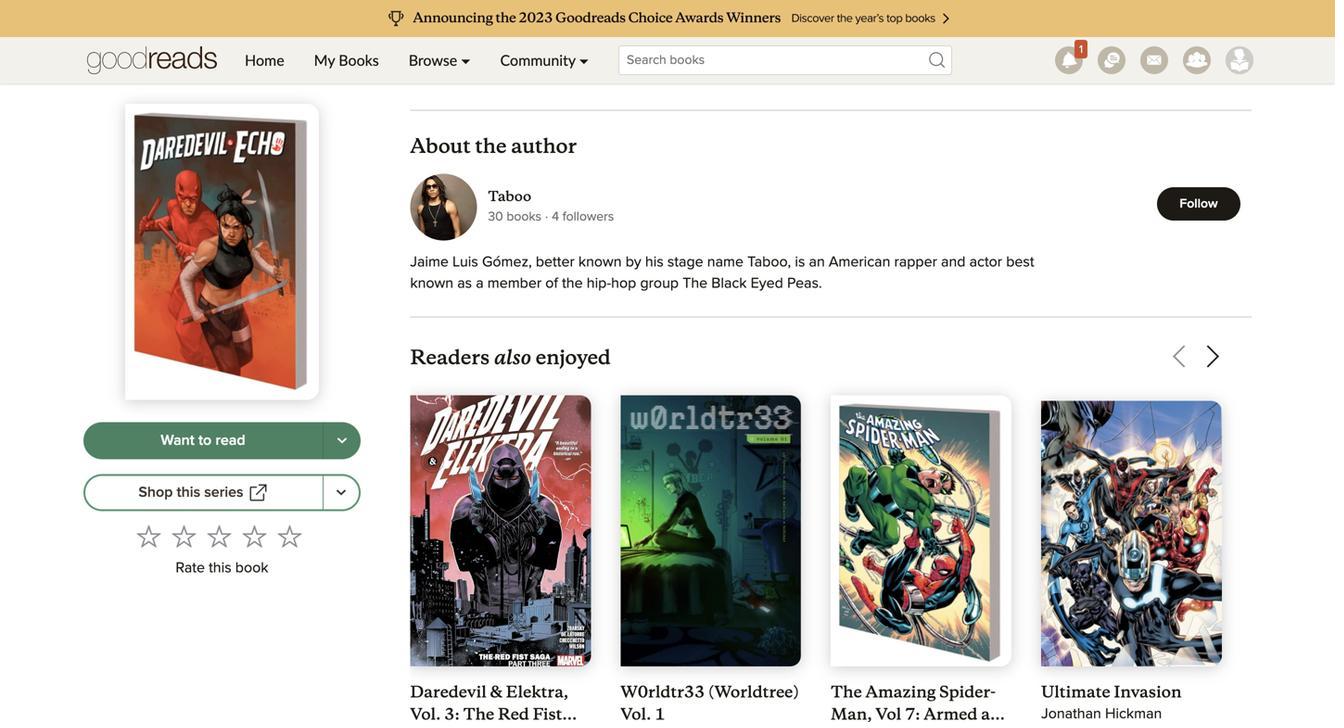 Task type: vqa. For each thing, say whether or not it's contained in the screenshot.
the ▾ inside Community ▾ link
yes



Task type: locate. For each thing, give the bounding box(es) containing it.
▾ inside browse ▾ link
[[461, 51, 471, 69]]

by
[[626, 255, 642, 270]]

1 vertical spatial 1
[[655, 705, 665, 722]]

about
[[410, 134, 471, 159]]

stage
[[668, 255, 704, 270]]

▾ right 'browse'
[[461, 51, 471, 69]]

0 vertical spatial the
[[475, 134, 507, 159]]

spider-
[[940, 682, 996, 702]]

1 horizontal spatial people
[[937, 59, 977, 72]]

are
[[554, 59, 573, 72]]

1 inside 1 dropdown button
[[1079, 44, 1083, 55]]

jonathan
[[1041, 707, 1102, 722]]

book cover image
[[410, 396, 591, 673], [621, 396, 801, 673], [831, 396, 1012, 672], [1041, 401, 1222, 667]]

people for are
[[511, 59, 551, 72]]

vol. inside the daredevil & elektra, vol. 3: the red fis
[[410, 705, 441, 722]]

is
[[795, 255, 805, 270]]

peas.
[[787, 276, 822, 291]]

1 horizontal spatial ▾
[[579, 51, 589, 69]]

books
[[339, 51, 379, 69]]

(worldtree)
[[709, 682, 799, 702]]

rate 5 out of 5 image
[[278, 524, 302, 548]]

1 vertical spatial read
[[215, 433, 245, 448]]

home
[[245, 51, 284, 69]]

0 vertical spatial read
[[1026, 59, 1052, 72]]

known
[[579, 255, 622, 270], [410, 276, 454, 291]]

the right 'about'
[[475, 134, 507, 159]]

0 horizontal spatial to
[[198, 433, 212, 448]]

1 vertical spatial to
[[198, 433, 212, 448]]

0 horizontal spatial people
[[511, 59, 551, 72]]

people right 19
[[937, 59, 977, 72]]

1 vertical spatial known
[[410, 276, 454, 291]]

19 people want to read
[[922, 59, 1052, 72]]

2 people from the left
[[937, 59, 977, 72]]

the up man,
[[831, 682, 862, 702]]

vol. left 3:
[[410, 705, 441, 722]]

0 horizontal spatial ▾
[[461, 51, 471, 69]]

to
[[1011, 59, 1022, 72], [198, 433, 212, 448]]

the amazing spider- man, vol 7: armed an
[[831, 682, 1011, 722]]

name
[[707, 255, 744, 270]]

actor
[[970, 255, 1003, 270]]

1 vertical spatial this
[[209, 561, 232, 576]]

known down jaime
[[410, 276, 454, 291]]

2 vol. from the left
[[621, 705, 651, 722]]

0 vertical spatial the
[[683, 276, 708, 291]]

book cover image for (worldtree)
[[621, 396, 801, 673]]

1
[[1079, 44, 1083, 55], [655, 705, 665, 722]]

1 horizontal spatial the
[[562, 276, 583, 291]]

community ▾ link
[[485, 37, 604, 83]]

the right 3:
[[463, 705, 494, 722]]

1 vertical spatial the
[[831, 682, 862, 702]]

luis
[[453, 255, 478, 270]]

the
[[683, 276, 708, 291], [831, 682, 862, 702], [463, 705, 494, 722]]

daredevil & elektra, vol. 3: the red fis link
[[410, 396, 591, 722]]

0 horizontal spatial this
[[177, 485, 200, 500]]

profile image for bob builder. image
[[1226, 46, 1254, 74]]

rate 3 out of 5 image
[[207, 524, 231, 548]]

4
[[552, 211, 559, 224]]

▾ for browse ▾
[[461, 51, 471, 69]]

0 horizontal spatial the
[[475, 134, 507, 159]]

1 people from the left
[[511, 59, 551, 72]]

1 ▾ from the left
[[461, 51, 471, 69]]

1 horizontal spatial this
[[209, 561, 232, 576]]

people
[[511, 59, 551, 72], [937, 59, 977, 72]]

0 vertical spatial to
[[1011, 59, 1022, 72]]

w0rldtr33 (worldtree) vol. 1 link
[[621, 396, 801, 722]]

hip-
[[587, 276, 611, 291]]

known up hip-
[[579, 255, 622, 270]]

invasion
[[1114, 682, 1182, 702]]

1 horizontal spatial read
[[1026, 59, 1052, 72]]

0 horizontal spatial 1
[[655, 705, 665, 722]]

0 vertical spatial 1
[[1079, 44, 1083, 55]]

1 horizontal spatial to
[[1011, 59, 1022, 72]]

0 horizontal spatial vol.
[[410, 705, 441, 722]]

the inside jaime luis gómez, better known by his stage name taboo, is an american rapper and actor best known as a member of the hip-hop group the black eyed peas.
[[683, 276, 708, 291]]

0 horizontal spatial read
[[215, 433, 245, 448]]

&
[[490, 682, 502, 702]]

vol.
[[410, 705, 441, 722], [621, 705, 651, 722]]

2 horizontal spatial the
[[831, 682, 862, 702]]

▾ right are
[[579, 51, 589, 69]]

1 horizontal spatial vol.
[[621, 705, 651, 722]]

read right want
[[1026, 59, 1052, 72]]

rating 0 out of 5 group
[[131, 519, 307, 554]]

read up the series
[[215, 433, 245, 448]]

▾ inside community ▾ link
[[579, 51, 589, 69]]

better
[[536, 255, 575, 270]]

my books
[[314, 51, 379, 69]]

vol
[[876, 705, 902, 722]]

his
[[645, 255, 664, 270]]

1 inside w0rldtr33 (worldtree) vol. 1
[[655, 705, 665, 722]]

1 button
[[1048, 37, 1091, 83]]

hickman
[[1105, 707, 1162, 722]]

0 vertical spatial this
[[177, 485, 200, 500]]

as
[[457, 276, 472, 291]]

2 vertical spatial the
[[463, 705, 494, 722]]

this right shop
[[177, 485, 200, 500]]

elektra,
[[506, 682, 569, 702]]

read
[[1026, 59, 1052, 72], [215, 433, 245, 448]]

ultimate invasion jonathan hickman
[[1041, 682, 1182, 722]]

vol. down w0rldtr33
[[621, 705, 651, 722]]

the right of
[[562, 276, 583, 291]]

2 ▾ from the left
[[579, 51, 589, 69]]

enjoyed
[[536, 345, 611, 370]]

7:
[[905, 705, 920, 722]]

▾ for community ▾
[[579, 51, 589, 69]]

followers
[[563, 211, 614, 224]]

jaime luis gómez, better known by his stage name taboo, is an american rapper and actor best known as a member of the hip-hop group the black eyed peas.
[[410, 255, 1034, 291]]

want to read button
[[83, 422, 324, 459]]

people right 7
[[511, 59, 551, 72]]

member
[[488, 276, 542, 291]]

0 vertical spatial known
[[579, 255, 622, 270]]

0 horizontal spatial the
[[463, 705, 494, 722]]

jaime
[[410, 255, 449, 270]]

1 vol. from the left
[[410, 705, 441, 722]]

profile image for taboo. image
[[410, 174, 477, 241]]

this
[[177, 485, 200, 500], [209, 561, 232, 576]]

1 horizontal spatial the
[[683, 276, 708, 291]]

want to read
[[161, 433, 245, 448]]

None search field
[[604, 45, 967, 75]]

30
[[488, 211, 503, 224]]

1 horizontal spatial 1
[[1079, 44, 1083, 55]]

1 vertical spatial the
[[562, 276, 583, 291]]

amazing
[[866, 682, 936, 702]]

an
[[809, 255, 825, 270]]

the down stage
[[683, 276, 708, 291]]

this right 'rate' in the bottom left of the page
[[209, 561, 232, 576]]

home image
[[87, 37, 217, 83]]

1 horizontal spatial known
[[579, 255, 622, 270]]

shop this series
[[139, 485, 243, 500]]

author
[[511, 134, 577, 159]]



Task type: describe. For each thing, give the bounding box(es) containing it.
follow button
[[1157, 187, 1241, 221]]

gómez,
[[482, 255, 532, 270]]

red
[[498, 705, 529, 722]]

american
[[829, 255, 891, 270]]

reading
[[629, 59, 673, 72]]

browse ▾
[[409, 51, 471, 69]]

black
[[712, 276, 747, 291]]

a
[[476, 276, 484, 291]]

vol. inside w0rldtr33 (worldtree) vol. 1
[[621, 705, 651, 722]]

follow
[[1180, 198, 1218, 211]]

home link
[[230, 37, 299, 83]]

rate this book
[[176, 561, 268, 576]]

my
[[314, 51, 335, 69]]

7
[[501, 59, 508, 72]]

taboo
[[488, 188, 531, 205]]

books
[[507, 211, 542, 224]]

group
[[640, 276, 679, 291]]

eyed
[[751, 276, 783, 291]]

browse ▾ link
[[394, 37, 485, 83]]

7 people are currently reading
[[501, 59, 673, 72]]

community ▾
[[500, 51, 589, 69]]

book cover image for &
[[410, 396, 591, 673]]

the inside the daredevil & elektra, vol. 3: the red fis
[[463, 705, 494, 722]]

community
[[500, 51, 576, 69]]

w0rldtr33 (worldtree) vol. 1
[[621, 682, 799, 722]]

book cover image for amazing
[[831, 396, 1012, 672]]

rate 1 out of 5 image
[[137, 524, 161, 548]]

the inside jaime luis gómez, better known by his stage name taboo, is an american rapper and actor best known as a member of the hip-hop group the black eyed peas.
[[562, 276, 583, 291]]

daredevil & elektra, vol. 3: the red fis
[[410, 682, 569, 722]]

want
[[981, 59, 1008, 72]]

3:
[[444, 705, 460, 722]]

series
[[204, 485, 243, 500]]

19
[[922, 59, 934, 72]]

people for want
[[937, 59, 977, 72]]

30 books
[[488, 211, 542, 224]]

shop this series link
[[83, 474, 324, 511]]

daredevil
[[410, 682, 487, 702]]

readers also enjoyed
[[410, 341, 611, 370]]

Search by book title or ISBN text field
[[619, 45, 952, 75]]

ultimate
[[1041, 682, 1111, 702]]

of
[[546, 276, 558, 291]]

taboo link
[[488, 187, 614, 206]]

rate this book element
[[83, 519, 361, 583]]

taboo,
[[748, 255, 791, 270]]

rate 2 out of 5 image
[[172, 524, 196, 548]]

the inside the amazing spider- man, vol 7: armed an
[[831, 682, 862, 702]]

rate 4 out of 5 image
[[242, 524, 267, 548]]

book
[[235, 561, 268, 576]]

4 followers
[[552, 211, 614, 224]]

armed
[[924, 705, 978, 722]]

also
[[494, 341, 531, 370]]

rate
[[176, 561, 205, 576]]

my books link
[[299, 37, 394, 83]]

shop
[[139, 485, 173, 500]]

w0rldtr33
[[621, 682, 705, 702]]

and
[[941, 255, 966, 270]]

readers
[[410, 345, 490, 370]]

the amazing spider- man, vol 7: armed an link
[[831, 396, 1012, 722]]

read inside button
[[215, 433, 245, 448]]

to inside button
[[198, 433, 212, 448]]

currently
[[576, 59, 626, 72]]

this for shop
[[177, 485, 200, 500]]

hop
[[611, 276, 636, 291]]

about the author
[[410, 134, 577, 159]]

rapper
[[894, 255, 937, 270]]

best
[[1006, 255, 1034, 270]]

this for rate
[[209, 561, 232, 576]]

want
[[161, 433, 195, 448]]

0 horizontal spatial known
[[410, 276, 454, 291]]

man,
[[831, 705, 872, 722]]

browse
[[409, 51, 457, 69]]



